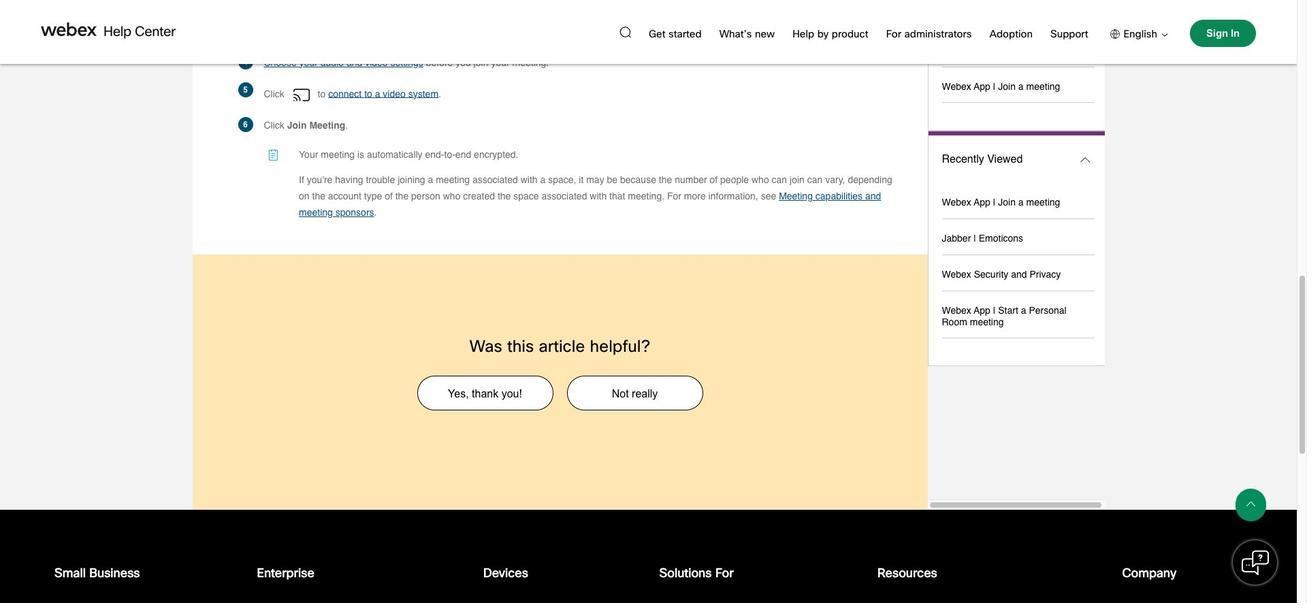 Task type: vqa. For each thing, say whether or not it's contained in the screenshot.
'down arrow' icon
no



Task type: locate. For each thing, give the bounding box(es) containing it.
arrow image
[[1158, 33, 1169, 37]]



Task type: describe. For each thing, give the bounding box(es) containing it.
search icon image
[[620, 26, 631, 38]]

chat help image
[[1242, 549, 1270, 577]]

webex logo image
[[41, 22, 97, 36]]



